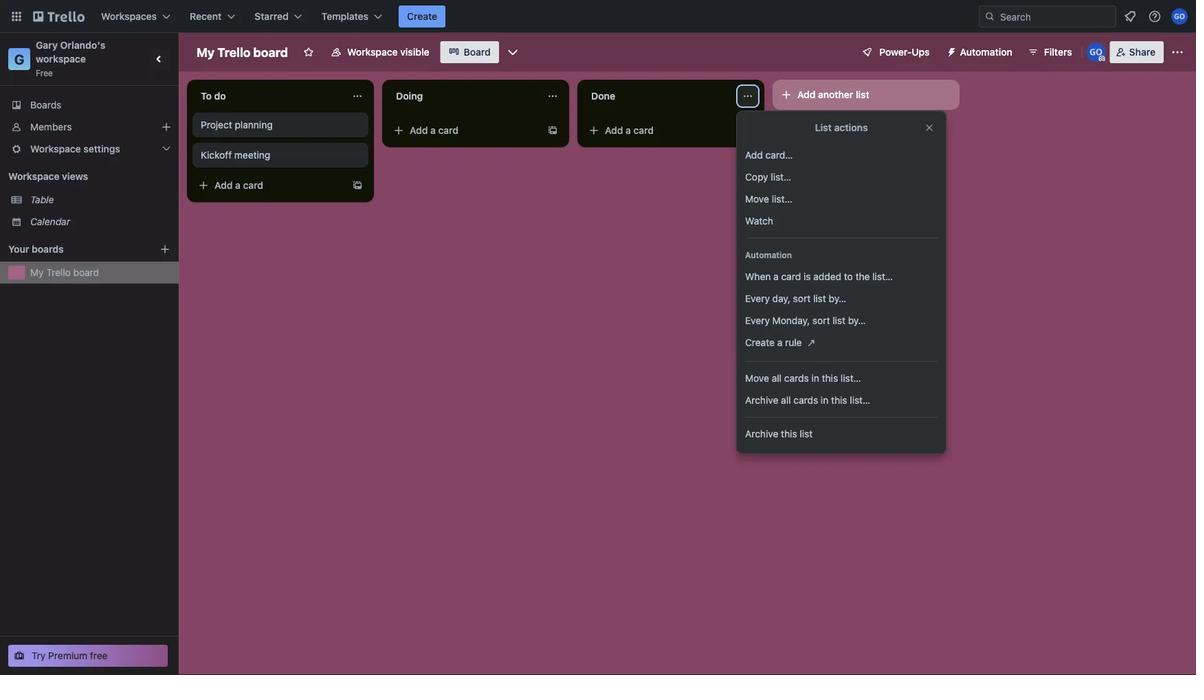 Task type: locate. For each thing, give the bounding box(es) containing it.
0 vertical spatial all
[[772, 373, 782, 384]]

move down copy
[[745, 193, 769, 205]]

this down move all cards in this list… link
[[831, 395, 847, 406]]

this for archive all cards in this list…
[[831, 395, 847, 406]]

list right the another
[[856, 89, 869, 100]]

0 horizontal spatial automation
[[745, 250, 792, 260]]

1 vertical spatial by…
[[848, 315, 866, 327]]

add a card down done
[[605, 125, 654, 136]]

workspace inside button
[[347, 46, 398, 58]]

board
[[253, 45, 288, 59], [73, 267, 99, 278]]

0 horizontal spatial my
[[30, 267, 44, 278]]

add another list
[[797, 89, 869, 100]]

members
[[30, 121, 72, 133]]

list
[[856, 89, 869, 100], [813, 293, 826, 305], [833, 315, 845, 327], [800, 429, 813, 440]]

add a card down kickoff meeting
[[214, 180, 263, 191]]

1 vertical spatial in
[[821, 395, 828, 406]]

0 vertical spatial my
[[197, 45, 215, 59]]

a
[[430, 125, 436, 136], [626, 125, 631, 136], [235, 180, 241, 191], [773, 271, 779, 283], [777, 337, 782, 348]]

archive down archive all cards in this list… at the right bottom of the page
[[745, 429, 778, 440]]

add down done
[[605, 125, 623, 136]]

add up copy
[[745, 150, 763, 161]]

workspace visible
[[347, 46, 429, 58]]

0 horizontal spatial in
[[811, 373, 819, 384]]

1 vertical spatial this
[[831, 395, 847, 406]]

1 move from the top
[[745, 193, 769, 205]]

list… inside move list… "link"
[[772, 193, 792, 205]]

create up the visible
[[407, 11, 437, 22]]

sort down every day, sort list by… link
[[812, 315, 830, 327]]

sort
[[793, 293, 811, 305], [812, 315, 830, 327]]

list down when a card is added to the list… on the top right of the page
[[813, 293, 826, 305]]

archive this list
[[745, 429, 813, 440]]

automation
[[960, 46, 1012, 58], [745, 250, 792, 260]]

gary orlando (garyorlando) image
[[1087, 43, 1106, 62]]

0 notifications image
[[1122, 8, 1138, 25]]

gary orlando's workspace link
[[36, 40, 108, 65]]

watch
[[745, 215, 773, 227]]

1 horizontal spatial by…
[[848, 315, 866, 327]]

cards up archive all cards in this list… at the right bottom of the page
[[784, 373, 809, 384]]

archive all cards in this list…
[[745, 395, 870, 406]]

recent button
[[181, 5, 244, 27]]

add for to do
[[214, 180, 233, 191]]

1 horizontal spatial in
[[821, 395, 828, 406]]

every
[[745, 293, 770, 305], [745, 315, 770, 327]]

0 vertical spatial this
[[822, 373, 838, 384]]

0 vertical spatial automation
[[960, 46, 1012, 58]]

sort for day,
[[793, 293, 811, 305]]

Done text field
[[583, 85, 734, 107]]

board down "your boards with 1 items" element
[[73, 267, 99, 278]]

0 vertical spatial in
[[811, 373, 819, 384]]

workspaces button
[[93, 5, 179, 27]]

by… for every monday, sort list by…
[[848, 315, 866, 327]]

a for done
[[626, 125, 631, 136]]

add a card button down done text field
[[583, 120, 737, 142]]

all down move all cards in this list…
[[781, 395, 791, 406]]

0 vertical spatial move
[[745, 193, 769, 205]]

1 vertical spatial archive
[[745, 429, 778, 440]]

cards down move all cards in this list…
[[793, 395, 818, 406]]

archive this list link
[[737, 423, 946, 445]]

every day, sort list by… link
[[737, 288, 946, 310]]

1 vertical spatial sort
[[812, 315, 830, 327]]

add left the another
[[797, 89, 816, 100]]

primary element
[[0, 0, 1196, 33]]

planning
[[235, 119, 273, 131]]

workspace up table
[[8, 171, 59, 182]]

1 horizontal spatial my trello board
[[197, 45, 288, 59]]

power-ups button
[[852, 41, 938, 63]]

when
[[745, 271, 771, 283]]

all for move
[[772, 373, 782, 384]]

Board name text field
[[190, 41, 295, 63]]

1 horizontal spatial create from template… image
[[742, 125, 753, 136]]

add down doing
[[410, 125, 428, 136]]

all inside archive all cards in this list… link
[[781, 395, 791, 406]]

card down doing text box
[[438, 125, 459, 136]]

add for done
[[605, 125, 623, 136]]

0 horizontal spatial create from template… image
[[352, 180, 363, 191]]

card
[[438, 125, 459, 136], [633, 125, 654, 136], [243, 180, 263, 191], [781, 271, 801, 283]]

project planning
[[201, 119, 273, 131]]

0 vertical spatial sort
[[793, 293, 811, 305]]

0 vertical spatial workspace
[[347, 46, 398, 58]]

add a card button down 'kickoff meeting' link
[[192, 175, 346, 197]]

in up archive all cards in this list… at the right bottom of the page
[[811, 373, 819, 384]]

templates
[[321, 11, 368, 22]]

calendar
[[30, 216, 70, 228]]

boards
[[32, 244, 64, 255]]

trello
[[217, 45, 250, 59], [46, 267, 71, 278]]

add a card button down doing text box
[[388, 120, 542, 142]]

added
[[813, 271, 841, 283]]

starred
[[255, 11, 288, 22]]

my down your boards
[[30, 267, 44, 278]]

2 every from the top
[[745, 315, 770, 327]]

move inside move all cards in this list… link
[[745, 373, 769, 384]]

automation down search icon
[[960, 46, 1012, 58]]

card…
[[765, 150, 793, 161]]

1 horizontal spatial automation
[[960, 46, 1012, 58]]

a down kickoff meeting
[[235, 180, 241, 191]]

sort right day,
[[793, 293, 811, 305]]

recent
[[190, 11, 222, 22]]

list…
[[771, 171, 791, 183], [772, 193, 792, 205], [872, 271, 893, 283], [841, 373, 861, 384], [850, 395, 870, 406]]

all down create a rule
[[772, 373, 782, 384]]

my
[[197, 45, 215, 59], [30, 267, 44, 278]]

1 vertical spatial my trello board
[[30, 267, 99, 278]]

by… down every day, sort list by… link
[[848, 315, 866, 327]]

my trello board down starred
[[197, 45, 288, 59]]

1 horizontal spatial add a card button
[[388, 120, 542, 142]]

create from template… image
[[742, 125, 753, 136], [352, 180, 363, 191]]

1 vertical spatial cards
[[793, 395, 818, 406]]

1 horizontal spatial sort
[[812, 315, 830, 327]]

1 archive from the top
[[745, 395, 778, 406]]

in down move all cards in this list… link
[[821, 395, 828, 406]]

move down create a rule
[[745, 373, 769, 384]]

all inside move all cards in this list… link
[[772, 373, 782, 384]]

this up archive all cards in this list… link
[[822, 373, 838, 384]]

starred button
[[246, 5, 310, 27]]

0 horizontal spatial add a card
[[214, 180, 263, 191]]

list… down copy list… on the right top of page
[[772, 193, 792, 205]]

0 vertical spatial by…
[[829, 293, 846, 305]]

a down doing text box
[[430, 125, 436, 136]]

kickoff
[[201, 150, 232, 161]]

every up create a rule
[[745, 315, 770, 327]]

1 vertical spatial move
[[745, 373, 769, 384]]

0 horizontal spatial trello
[[46, 267, 71, 278]]

archive
[[745, 395, 778, 406], [745, 429, 778, 440]]

switch to… image
[[10, 10, 23, 23]]

1 horizontal spatial trello
[[217, 45, 250, 59]]

0 vertical spatial create from template… image
[[742, 125, 753, 136]]

add another list button
[[773, 80, 960, 110]]

by… down when a card is added to the list… link
[[829, 293, 846, 305]]

1 vertical spatial create from template… image
[[352, 180, 363, 191]]

table link
[[30, 193, 170, 207]]

1 vertical spatial create
[[745, 337, 775, 348]]

1 horizontal spatial add a card
[[410, 125, 459, 136]]

0 horizontal spatial sort
[[793, 293, 811, 305]]

by…
[[829, 293, 846, 305], [848, 315, 866, 327]]

workspace inside popup button
[[30, 143, 81, 155]]

card left is
[[781, 271, 801, 283]]

create a rule link
[[737, 332, 946, 356]]

0 vertical spatial my trello board
[[197, 45, 288, 59]]

to do
[[201, 90, 226, 102]]

cards
[[784, 373, 809, 384], [793, 395, 818, 406]]

workspace down members
[[30, 143, 81, 155]]

trello down boards
[[46, 267, 71, 278]]

meeting
[[234, 150, 270, 161]]

in
[[811, 373, 819, 384], [821, 395, 828, 406]]

1 vertical spatial board
[[73, 267, 99, 278]]

my trello board down "your boards with 1 items" element
[[30, 267, 99, 278]]

0 vertical spatial trello
[[217, 45, 250, 59]]

every day, sort list by…
[[745, 293, 846, 305]]

show menu image
[[1171, 45, 1184, 59]]

calendar link
[[30, 215, 170, 229]]

board link
[[440, 41, 499, 63]]

move
[[745, 193, 769, 205], [745, 373, 769, 384]]

automation up when
[[745, 250, 792, 260]]

0 vertical spatial create
[[407, 11, 437, 22]]

1 horizontal spatial create
[[745, 337, 775, 348]]

the
[[855, 271, 870, 283]]

move inside move list… "link"
[[745, 193, 769, 205]]

add a card for doing
[[410, 125, 459, 136]]

1 horizontal spatial board
[[253, 45, 288, 59]]

search image
[[984, 11, 995, 22]]

list… down move all cards in this list… link
[[850, 395, 870, 406]]

watch link
[[737, 210, 946, 232]]

add down kickoff
[[214, 180, 233, 191]]

1 vertical spatial every
[[745, 315, 770, 327]]

2 horizontal spatial add a card
[[605, 125, 654, 136]]

done
[[591, 90, 615, 102]]

workspace for workspace settings
[[30, 143, 81, 155]]

kickoff meeting link
[[201, 148, 360, 162]]

2 move from the top
[[745, 373, 769, 384]]

create
[[407, 11, 437, 22], [745, 337, 775, 348]]

0 horizontal spatial add a card button
[[192, 175, 346, 197]]

0 vertical spatial archive
[[745, 395, 778, 406]]

gary orlando (garyorlando) image
[[1171, 8, 1188, 25]]

a left rule
[[777, 337, 782, 348]]

workspace for workspace views
[[8, 171, 59, 182]]

add a card button
[[388, 120, 542, 142], [583, 120, 737, 142], [192, 175, 346, 197]]

all
[[772, 373, 782, 384], [781, 395, 791, 406]]

my down recent
[[197, 45, 215, 59]]

list actions
[[815, 122, 868, 133]]

create inside button
[[407, 11, 437, 22]]

move all cards in this list…
[[745, 373, 861, 384]]

0 horizontal spatial board
[[73, 267, 99, 278]]

card down done text field
[[633, 125, 654, 136]]

sm image
[[941, 41, 960, 60]]

1 every from the top
[[745, 293, 770, 305]]

list… inside when a card is added to the list… link
[[872, 271, 893, 283]]

archive for archive this list
[[745, 429, 778, 440]]

workspace navigation collapse icon image
[[150, 49, 169, 69]]

power-ups
[[879, 46, 930, 58]]

trello down recent popup button
[[217, 45, 250, 59]]

0 vertical spatial cards
[[784, 373, 809, 384]]

2 archive from the top
[[745, 429, 778, 440]]

board inside text box
[[253, 45, 288, 59]]

0 vertical spatial every
[[745, 293, 770, 305]]

board down starred
[[253, 45, 288, 59]]

this
[[822, 373, 838, 384], [831, 395, 847, 406], [781, 429, 797, 440]]

add board image
[[159, 244, 170, 255]]

list… right the the
[[872, 271, 893, 283]]

cards for move
[[784, 373, 809, 384]]

project planning link
[[201, 118, 360, 132]]

2 horizontal spatial add a card button
[[583, 120, 737, 142]]

list down every day, sort list by… link
[[833, 315, 845, 327]]

workspace down templates dropdown button
[[347, 46, 398, 58]]

0 vertical spatial board
[[253, 45, 288, 59]]

list… down card…
[[771, 171, 791, 183]]

add a card down doing
[[410, 125, 459, 136]]

1 horizontal spatial my
[[197, 45, 215, 59]]

a down done text field
[[626, 125, 631, 136]]

list… up archive all cards in this list… link
[[841, 373, 861, 384]]

add card…
[[745, 150, 793, 161]]

every for every monday, sort list by…
[[745, 315, 770, 327]]

every down when
[[745, 293, 770, 305]]

add a card for to do
[[214, 180, 263, 191]]

my trello board inside text box
[[197, 45, 288, 59]]

monday,
[[772, 315, 810, 327]]

2 vertical spatial workspace
[[8, 171, 59, 182]]

create a rule
[[745, 337, 802, 348]]

archive up archive this list
[[745, 395, 778, 406]]

list… inside move all cards in this list… link
[[841, 373, 861, 384]]

1 vertical spatial my
[[30, 267, 44, 278]]

card down meeting
[[243, 180, 263, 191]]

1 vertical spatial all
[[781, 395, 791, 406]]

this down archive all cards in this list… at the right bottom of the page
[[781, 429, 797, 440]]

0 horizontal spatial by…
[[829, 293, 846, 305]]

add inside button
[[797, 89, 816, 100]]

workspace views
[[8, 171, 88, 182]]

kickoff meeting
[[201, 150, 270, 161]]

0 horizontal spatial create
[[407, 11, 437, 22]]

1 vertical spatial workspace
[[30, 143, 81, 155]]

customize views image
[[506, 45, 520, 59]]

create left rule
[[745, 337, 775, 348]]

list… inside archive all cards in this list… link
[[850, 395, 870, 406]]

views
[[62, 171, 88, 182]]

card for done
[[633, 125, 654, 136]]

share button
[[1110, 41, 1164, 63]]

To do text field
[[192, 85, 344, 107]]



Task type: describe. For each thing, give the bounding box(es) containing it.
copy
[[745, 171, 768, 183]]

sort for monday,
[[812, 315, 830, 327]]

boards
[[30, 99, 61, 111]]

a for to do
[[235, 180, 241, 191]]

every monday, sort list by…
[[745, 315, 866, 327]]

free
[[90, 651, 108, 662]]

when a card is added to the list… link
[[737, 266, 946, 288]]

add a card for done
[[605, 125, 654, 136]]

move all cards in this list… link
[[737, 368, 946, 390]]

my trello board link
[[30, 266, 170, 280]]

boards link
[[0, 94, 179, 116]]

card for doing
[[438, 125, 459, 136]]

create from template… image
[[547, 125, 558, 136]]

my inside my trello board text box
[[197, 45, 215, 59]]

is
[[804, 271, 811, 283]]

members link
[[0, 116, 179, 138]]

free
[[36, 68, 53, 78]]

list down archive all cards in this list… at the right bottom of the page
[[800, 429, 813, 440]]

g link
[[8, 48, 30, 70]]

archive for archive all cards in this list…
[[745, 395, 778, 406]]

create from template… image for to do
[[352, 180, 363, 191]]

workspace settings button
[[0, 138, 179, 160]]

workspace
[[36, 53, 86, 65]]

in for archive all cards in this list…
[[821, 395, 828, 406]]

your boards
[[8, 244, 64, 255]]

back to home image
[[33, 5, 85, 27]]

another
[[818, 89, 853, 100]]

create from template… image for done
[[742, 125, 753, 136]]

premium
[[48, 651, 87, 662]]

Search field
[[995, 6, 1116, 27]]

automation inside automation button
[[960, 46, 1012, 58]]

every monday, sort list by… link
[[737, 310, 946, 332]]

share
[[1129, 46, 1155, 58]]

workspaces
[[101, 11, 157, 22]]

try premium free button
[[8, 645, 168, 667]]

add a card button for to do
[[192, 175, 346, 197]]

my inside the my trello board link
[[30, 267, 44, 278]]

filters button
[[1023, 41, 1076, 63]]

list inside button
[[856, 89, 869, 100]]

orlando's
[[60, 40, 105, 51]]

ups
[[912, 46, 930, 58]]

project
[[201, 119, 232, 131]]

a for doing
[[430, 125, 436, 136]]

0 horizontal spatial my trello board
[[30, 267, 99, 278]]

add a card button for done
[[583, 120, 737, 142]]

your boards with 1 items element
[[8, 241, 139, 258]]

do
[[214, 90, 226, 102]]

add card… link
[[737, 144, 946, 166]]

power-
[[879, 46, 912, 58]]

open information menu image
[[1148, 10, 1162, 23]]

gary orlando's workspace free
[[36, 40, 108, 78]]

card for to do
[[243, 180, 263, 191]]

add for doing
[[410, 125, 428, 136]]

workspace settings
[[30, 143, 120, 155]]

to
[[844, 271, 853, 283]]

create button
[[399, 5, 446, 27]]

g
[[14, 51, 24, 67]]

move for move list…
[[745, 193, 769, 205]]

1 vertical spatial automation
[[745, 250, 792, 260]]

day,
[[772, 293, 790, 305]]

archive all cards in this list… link
[[737, 390, 946, 412]]

copy list… link
[[737, 166, 946, 188]]

in for move all cards in this list…
[[811, 373, 819, 384]]

automation button
[[941, 41, 1021, 63]]

table
[[30, 194, 54, 206]]

this member is an admin of this board. image
[[1099, 56, 1105, 62]]

move for move all cards in this list…
[[745, 373, 769, 384]]

create for create a rule
[[745, 337, 775, 348]]

all for archive
[[781, 395, 791, 406]]

move list…
[[745, 193, 792, 205]]

rule
[[785, 337, 802, 348]]

templates button
[[313, 5, 390, 27]]

list
[[815, 122, 832, 133]]

trello inside text box
[[217, 45, 250, 59]]

2 vertical spatial this
[[781, 429, 797, 440]]

when a card is added to the list…
[[745, 271, 893, 283]]

every for every day, sort list by…
[[745, 293, 770, 305]]

list… inside copy list… link
[[771, 171, 791, 183]]

copy list…
[[745, 171, 791, 183]]

add a card button for doing
[[388, 120, 542, 142]]

try premium free
[[32, 651, 108, 662]]

visible
[[400, 46, 429, 58]]

actions
[[834, 122, 868, 133]]

this for move all cards in this list…
[[822, 373, 838, 384]]

workspace visible button
[[322, 41, 438, 63]]

workspace for workspace visible
[[347, 46, 398, 58]]

create for create
[[407, 11, 437, 22]]

board
[[464, 46, 491, 58]]

Doing text field
[[388, 85, 539, 107]]

a right when
[[773, 271, 779, 283]]

gary
[[36, 40, 58, 51]]

filters
[[1044, 46, 1072, 58]]

by… for every day, sort list by…
[[829, 293, 846, 305]]

your
[[8, 244, 29, 255]]

star or unstar board image
[[303, 47, 314, 58]]

cards for archive
[[793, 395, 818, 406]]

1 vertical spatial trello
[[46, 267, 71, 278]]

doing
[[396, 90, 423, 102]]

try
[[32, 651, 46, 662]]

settings
[[83, 143, 120, 155]]

move list… link
[[737, 188, 946, 210]]



Task type: vqa. For each thing, say whether or not it's contained in the screenshot.
Thoughts
no



